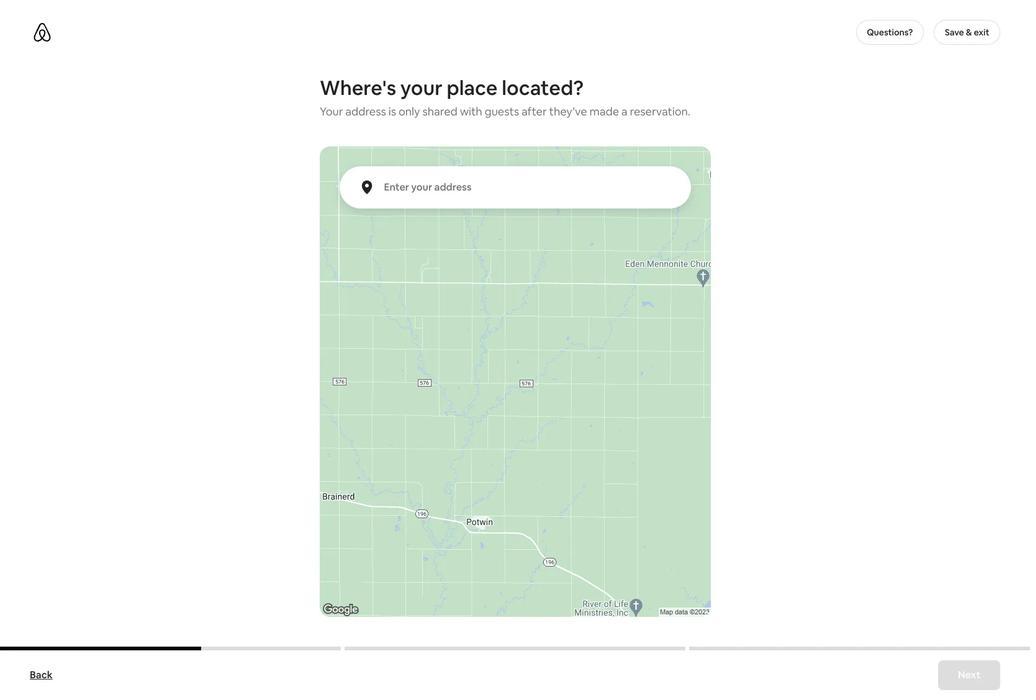 Task type: locate. For each thing, give the bounding box(es) containing it.
airbnb homepage image
[[32, 22, 52, 42]]

a
[[621, 104, 627, 119]]

reservation.
[[630, 104, 690, 119]]

Enter your address text field
[[384, 181, 678, 194]]

back
[[30, 669, 53, 682]]

questions?
[[867, 27, 913, 38]]

located?
[[502, 75, 583, 101]]

address
[[345, 104, 386, 119]]

shared
[[422, 104, 457, 119]]

after
[[521, 104, 547, 119]]

place
[[446, 75, 497, 101]]

where's
[[320, 75, 396, 101]]

save & exit button
[[934, 20, 1000, 45]]

save & exit
[[945, 27, 990, 38]]



Task type: vqa. For each thing, say whether or not it's contained in the screenshot.
Questions?
yes



Task type: describe. For each thing, give the bounding box(es) containing it.
back button
[[24, 663, 59, 688]]

save
[[945, 27, 964, 38]]

next
[[958, 669, 981, 682]]

made
[[589, 104, 619, 119]]

they've
[[549, 104, 587, 119]]

&
[[966, 27, 972, 38]]

exit
[[974, 27, 990, 38]]

your
[[400, 75, 442, 101]]

next button
[[938, 661, 1000, 691]]

only
[[398, 104, 420, 119]]

where's your place located? your address is only shared with guests after they've made a reservation.
[[320, 75, 690, 119]]

your
[[320, 104, 343, 119]]

with
[[460, 104, 482, 119]]

questions? button
[[856, 20, 924, 45]]

guests
[[484, 104, 519, 119]]

is
[[388, 104, 396, 119]]



